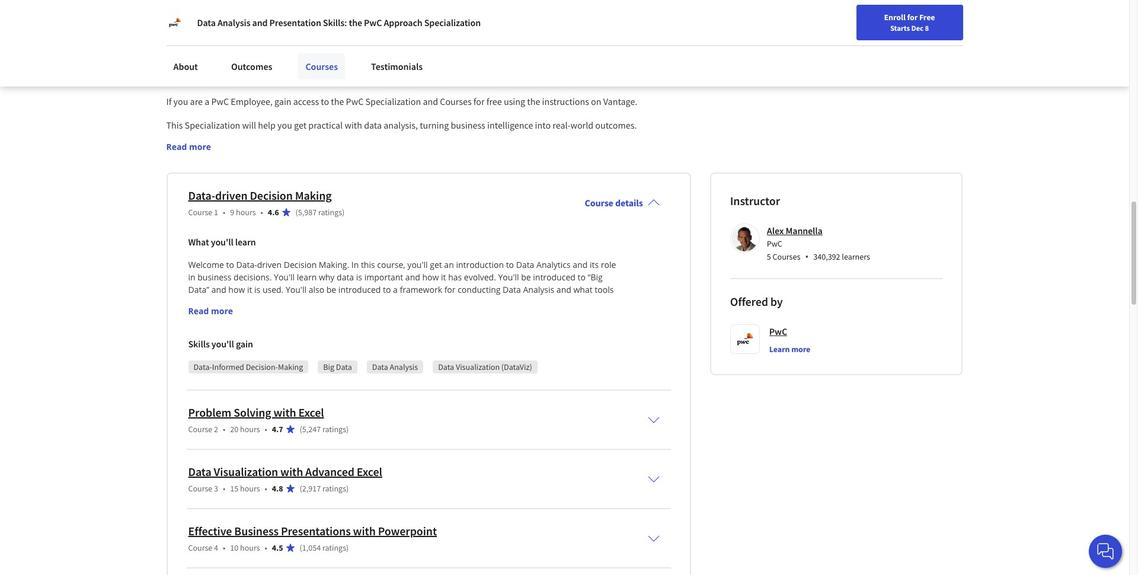 Task type: locate. For each thing, give the bounding box(es) containing it.
is down in
[[356, 271, 362, 283]]

1 vertical spatial read more
[[188, 305, 233, 317]]

1 vertical spatial be
[[327, 284, 336, 295]]

course for data-driven decision making
[[188, 207, 212, 218]]

course
[[585, 197, 613, 209], [188, 207, 212, 218], [188, 424, 212, 434], [188, 483, 212, 494], [188, 542, 212, 553]]

1 vertical spatial analysis
[[523, 284, 554, 295]]

1 horizontal spatial -
[[269, 59, 274, 80]]

2
[[214, 424, 218, 434]]

learn more button
[[769, 343, 811, 355]]

hours
[[236, 207, 256, 218], [240, 424, 260, 434], [240, 483, 260, 494], [240, 542, 260, 553]]

( for excel
[[300, 424, 302, 434]]

hours right the 15
[[240, 483, 260, 494]]

0 vertical spatial it
[[441, 271, 446, 283]]

in up data"
[[188, 271, 195, 283]]

1 horizontal spatial be
[[521, 271, 531, 283]]

the
[[349, 17, 362, 28], [331, 95, 344, 107], [527, 95, 540, 107]]

( right 4.7
[[300, 424, 302, 434]]

-
[[269, 59, 274, 80], [190, 148, 193, 159]]

0 vertical spatial is
[[356, 271, 362, 283]]

1 horizontal spatial gain
[[274, 95, 291, 107]]

0 horizontal spatial get
[[294, 119, 307, 131]]

have
[[382, 296, 401, 308]]

0 horizontal spatial your
[[332, 176, 350, 188]]

how up techniques
[[228, 284, 245, 295]]

in right work
[[560, 296, 567, 308]]

2 vertical spatial analysis
[[390, 362, 418, 372]]

( down data visualization with advanced excel at the bottom left
[[300, 483, 302, 494]]

1 horizontal spatial get
[[430, 259, 442, 270]]

it left has
[[441, 271, 446, 283]]

1 vertical spatial driven
[[257, 259, 282, 270]]

the right skills:
[[349, 17, 362, 28]]

0 vertical spatial business
[[451, 119, 485, 131]]

2 horizontal spatial for
[[907, 12, 918, 23]]

1 horizontal spatial are
[[250, 296, 263, 308]]

read more button
[[166, 140, 211, 153], [188, 305, 233, 317]]

used.
[[263, 284, 284, 295], [308, 296, 329, 308]]

ratings right the 1,054
[[322, 542, 346, 553]]

visualization up the 15
[[214, 464, 278, 479]]

into
[[535, 119, 551, 131]]

0 horizontal spatial visualization
[[214, 464, 278, 479]]

0 horizontal spatial analysis
[[218, 17, 250, 28]]

None search field
[[169, 7, 454, 31]]

0 vertical spatial -
[[269, 59, 274, 80]]

learn inside welcome to data-driven decision making. in this course, you'll get an introduction to data analytics and its role in business decisions. you'll learn why data is important and how it has evolved. you'll be introduced to "big data" and how it is used. you'll also be introduced to a framework for conducting data analysis and what tools and techniques are commonly used. finally, you'll have a chance to put your knowledge to work in a simulated business setting.
[[297, 271, 317, 283]]

data"
[[188, 284, 209, 295]]

data right data analysis
[[438, 362, 454, 372]]

1 vertical spatial courses
[[440, 95, 472, 107]]

hours for visualization
[[240, 483, 260, 494]]

2 vertical spatial for
[[444, 284, 456, 295]]

specialization inside this specialization will help you get practical with data analysis, turning business intelligence into real-world outcomes. we'll explore how a combination of better understanding, filtering, and application of data can help you solve problems faster - leading to smarter and more effective decision-making. you'll learn how to use microsoft excel, powerpoint, and other common data analysis and communication tools, and perhaps most importantly, we'll help you to present data to others in a way that gets them engaged in your story and motivated to act.
[[185, 119, 240, 131]]

more inside this specialization will help you get practical with data analysis, turning business intelligence into real-world outcomes. we'll explore how a combination of better understanding, filtering, and application of data can help you solve problems faster - leading to smarter and more effective decision-making. you'll learn how to use microsoft excel, powerpoint, and other common data analysis and communication tools, and perhaps most importantly, we'll help you to present data to others in a way that gets them engaged in your story and motivated to act.
[[287, 148, 308, 159]]

0 vertical spatial making
[[295, 188, 332, 203]]

visualization left (dataviz)
[[456, 362, 500, 372]]

data right big data at the bottom left
[[372, 362, 388, 372]]

for inside enroll for free starts dec 8
[[907, 12, 918, 23]]

data-driven decision making link
[[188, 188, 332, 203]]

your down communication
[[332, 176, 350, 188]]

1 vertical spatial are
[[250, 296, 263, 308]]

your inside welcome to data-driven decision making. in this course, you'll get an introduction to data analytics and its role in business decisions. you'll learn why data is important and how it has evolved. you'll be introduced to "big data" and how it is used. you'll also be introduced to a framework for conducting data analysis and what tools and techniques are commonly used. finally, you'll have a chance to put your knowledge to work in a simulated business setting.
[[464, 296, 482, 308]]

be down the "why"
[[327, 284, 336, 295]]

turning
[[420, 119, 449, 131]]

help up the combination
[[258, 119, 276, 131]]

1 horizontal spatial your
[[464, 296, 482, 308]]

1 vertical spatial your
[[464, 296, 482, 308]]

5
[[278, 59, 286, 80], [767, 251, 771, 262]]

1 vertical spatial is
[[254, 284, 260, 295]]

learn
[[439, 148, 459, 159], [235, 236, 256, 248], [297, 271, 317, 283]]

( for advanced
[[300, 483, 302, 494]]

framework
[[400, 284, 442, 295]]

2 horizontal spatial courses
[[773, 251, 800, 262]]

decision
[[250, 188, 293, 203], [284, 259, 317, 270]]

4.5
[[272, 542, 283, 553]]

1
[[214, 207, 218, 218]]

perhaps
[[403, 162, 435, 174]]

for left free
[[474, 95, 485, 107]]

you
[[173, 95, 188, 107], [278, 119, 292, 131], [559, 133, 573, 145], [550, 162, 564, 174]]

pwc down alex
[[767, 238, 782, 249]]

outcomes.
[[595, 119, 637, 131]]

1 vertical spatial visualization
[[214, 464, 278, 479]]

) down presentations
[[346, 542, 349, 553]]

1 vertical spatial gain
[[236, 338, 253, 350]]

1 vertical spatial -
[[190, 148, 193, 159]]

15
[[230, 483, 238, 494]]

shopping cart: 1 item image
[[852, 9, 875, 28]]

- up employee,
[[269, 59, 274, 80]]

to right leading
[[226, 148, 235, 159]]

to right welcome
[[226, 259, 234, 270]]

1 horizontal spatial read
[[188, 305, 209, 317]]

) right 5,247
[[346, 424, 349, 434]]

business up application
[[451, 119, 485, 131]]

and down the combination
[[269, 148, 285, 159]]

problem
[[188, 405, 231, 420]]

data- up 1
[[188, 188, 215, 203]]

data-
[[188, 188, 215, 203], [236, 259, 257, 270], [194, 362, 212, 372]]

0 horizontal spatial gain
[[236, 338, 253, 350]]

approach
[[384, 17, 422, 28]]

testimonials
[[371, 60, 423, 72]]

instructions
[[542, 95, 589, 107]]

0 horizontal spatial courses
[[306, 60, 338, 72]]

1 vertical spatial read
[[188, 305, 209, 317]]

pwc inside alex mannella pwc 5 courses • 340,392 learners
[[767, 238, 782, 249]]

making
[[295, 188, 332, 203], [278, 362, 303, 372]]

real-
[[553, 119, 571, 131]]

read more up other
[[166, 141, 211, 152]]

more
[[189, 141, 211, 152], [287, 148, 308, 159], [211, 305, 233, 317], [791, 344, 811, 354]]

) down advanced on the left of the page
[[346, 483, 349, 494]]

pwc
[[364, 17, 382, 28], [211, 95, 229, 107], [346, 95, 364, 107], [767, 238, 782, 249], [769, 325, 787, 337]]

decision inside welcome to data-driven decision making. in this course, you'll get an introduction to data analytics and its role in business decisions. you'll learn why data is important and how it has evolved. you'll be introduced to "big data" and how it is used. you'll also be introduced to a framework for conducting data analysis and what tools and techniques are commonly used. finally, you'll have a chance to put your knowledge to work in a simulated business setting.
[[284, 259, 317, 270]]

2 horizontal spatial analysis
[[523, 284, 554, 295]]

you'll right 'what'
[[211, 236, 233, 248]]

solving
[[234, 405, 271, 420]]

1 horizontal spatial used.
[[308, 296, 329, 308]]

intelligence
[[487, 119, 533, 131]]

access
[[293, 95, 319, 107]]

1 vertical spatial 5
[[767, 251, 771, 262]]

get down "access"
[[294, 119, 307, 131]]

effective
[[309, 148, 343, 159]]

introduced up finally,
[[338, 284, 381, 295]]

others
[[166, 176, 192, 188]]

0 vertical spatial excel
[[299, 405, 324, 420]]

for down has
[[444, 284, 456, 295]]

- inside this specialization will help you get practical with data analysis, turning business intelligence into real-world outcomes. we'll explore how a combination of better understanding, filtering, and application of data can help you solve problems faster - leading to smarter and more effective decision-making. you'll learn how to use microsoft excel, powerpoint, and other common data analysis and communication tools, and perhaps most importantly, we'll help you to present data to others in a way that gets them engaged in your story and motivated to act.
[[190, 148, 193, 159]]

get inside welcome to data-driven decision making. in this course, you'll get an introduction to data analytics and its role in business decisions. you'll learn why data is important and how it has evolved. you'll be introduced to "big data" and how it is used. you'll also be introduced to a framework for conducting data analysis and what tools and techniques are commonly used. finally, you'll have a chance to put your knowledge to work in a simulated business setting.
[[430, 259, 442, 270]]

in
[[351, 259, 359, 270]]

0 vertical spatial read
[[166, 141, 187, 152]]

excel right advanced on the left of the page
[[357, 464, 382, 479]]

1 horizontal spatial learn
[[297, 271, 317, 283]]

hours right 20
[[240, 424, 260, 434]]

0 vertical spatial for
[[907, 12, 918, 23]]

data down in
[[337, 271, 354, 283]]

0 horizontal spatial 5
[[278, 59, 286, 80]]

read for what you'll learn
[[188, 305, 209, 317]]

has
[[448, 271, 462, 283]]

courses link
[[298, 53, 345, 79]]

2 horizontal spatial learn
[[439, 148, 459, 159]]

1 vertical spatial used.
[[308, 296, 329, 308]]

0 horizontal spatial for
[[444, 284, 456, 295]]

present
[[576, 162, 607, 174]]

•
[[223, 207, 225, 218], [261, 207, 263, 218], [805, 250, 809, 263], [223, 424, 225, 434], [265, 424, 267, 434], [223, 483, 225, 494], [265, 483, 267, 494], [223, 542, 225, 553], [265, 542, 267, 553]]

10
[[230, 542, 238, 553]]

0 horizontal spatial -
[[190, 148, 193, 159]]

2 vertical spatial data-
[[194, 362, 212, 372]]

1 vertical spatial it
[[247, 284, 252, 295]]

1 vertical spatial making
[[278, 362, 303, 372]]

ratings right 5,987
[[318, 207, 342, 218]]

driven up 9
[[215, 188, 248, 203]]

the right using
[[527, 95, 540, 107]]

0 vertical spatial introduced
[[533, 271, 576, 283]]

0 vertical spatial analysis
[[218, 17, 250, 28]]

with up 4.8
[[280, 464, 303, 479]]

and up the them
[[280, 162, 295, 174]]

0 vertical spatial be
[[521, 271, 531, 283]]

1 horizontal spatial the
[[349, 17, 362, 28]]

business inside this specialization will help you get practical with data analysis, turning business intelligence into real-world outcomes. we'll explore how a combination of better understanding, filtering, and application of data can help you solve problems faster - leading to smarter and more effective decision-making. you'll learn how to use microsoft excel, powerpoint, and other common data analysis and communication tools, and perhaps most importantly, we'll help you to present data to others in a way that gets them engaged in your story and motivated to act.
[[451, 119, 485, 131]]

1 vertical spatial data-
[[236, 259, 257, 270]]

help down into
[[539, 133, 557, 145]]

business
[[234, 523, 279, 538]]

0 horizontal spatial introduced
[[338, 284, 381, 295]]

1 vertical spatial business
[[198, 271, 231, 283]]

powerpoint,
[[568, 148, 617, 159]]

2 vertical spatial courses
[[773, 251, 800, 262]]

making up 5,987
[[295, 188, 332, 203]]

about
[[173, 60, 198, 72]]

( 1,054 ratings )
[[300, 542, 349, 553]]

and up techniques
[[211, 284, 226, 295]]

1 horizontal spatial driven
[[257, 259, 282, 270]]

1 of from the left
[[297, 133, 305, 145]]

read for specialization - 5 course series
[[166, 141, 187, 152]]

0 horizontal spatial of
[[297, 133, 305, 145]]

hours right 10
[[240, 542, 260, 553]]

evolved.
[[464, 271, 496, 283]]

visualization
[[456, 362, 500, 372], [214, 464, 278, 479]]

1 horizontal spatial of
[[494, 133, 502, 145]]

to down the important
[[383, 284, 391, 295]]

pwc link
[[769, 324, 787, 338]]

1 horizontal spatial excel
[[357, 464, 382, 479]]

0 horizontal spatial the
[[331, 95, 344, 107]]

free
[[487, 95, 502, 107]]

0 vertical spatial 5
[[278, 59, 286, 80]]

2 horizontal spatial the
[[527, 95, 540, 107]]

are right if
[[190, 95, 203, 107]]

more up the skills you'll gain
[[211, 305, 233, 317]]

get
[[294, 119, 307, 131], [430, 259, 442, 270]]

5 down alex
[[767, 251, 771, 262]]

in
[[193, 176, 201, 188], [322, 176, 330, 188], [188, 271, 195, 283], [560, 296, 567, 308]]

outcomes
[[231, 60, 272, 72]]

0 vertical spatial read more button
[[166, 140, 211, 153]]

1 horizontal spatial for
[[474, 95, 485, 107]]

course left 2
[[188, 424, 212, 434]]

visualization for with
[[214, 464, 278, 479]]

0 vertical spatial visualization
[[456, 362, 500, 372]]

1 horizontal spatial analysis
[[390, 362, 418, 372]]

business down welcome
[[198, 271, 231, 283]]

excel
[[299, 405, 324, 420], [357, 464, 382, 479]]

if you are a pwc employee, gain access to the pwc specialization and courses for free using the instructions on vantage.
[[166, 95, 641, 107]]

specialization
[[424, 17, 481, 28], [166, 59, 266, 80], [365, 95, 421, 107], [185, 119, 240, 131]]

read more button up other
[[166, 140, 211, 153]]

hours right 9
[[236, 207, 256, 218]]

tools
[[595, 284, 614, 295]]

for up dec
[[907, 12, 918, 23]]

0 vertical spatial decision
[[250, 188, 293, 203]]

0 vertical spatial courses
[[306, 60, 338, 72]]

analysis
[[218, 17, 250, 28], [523, 284, 554, 295], [390, 362, 418, 372]]

you right if
[[173, 95, 188, 107]]

course left details
[[585, 197, 613, 209]]

pwc left employee,
[[211, 95, 229, 107]]

this specialization will help you get practical with data analysis, turning business intelligence into real-world outcomes. we'll explore how a combination of better understanding, filtering, and application of data can help you solve problems faster - leading to smarter and more effective decision-making. you'll learn how to use microsoft excel, powerpoint, and other common data analysis and communication tools, and perhaps most importantly, we'll help you to present data to others in a way that gets them engaged in your story and motivated to act.
[[166, 119, 639, 188]]

2 of from the left
[[494, 133, 502, 145]]

importantly,
[[459, 162, 508, 174]]

get inside this specialization will help you get practical with data analysis, turning business intelligence into real-world outcomes. we'll explore how a combination of better understanding, filtering, and application of data can help you solve problems faster - leading to smarter and more effective decision-making. you'll learn how to use microsoft excel, powerpoint, and other common data analysis and communication tools, and perhaps most importantly, we'll help you to present data to others in a way that gets them engaged in your story and motivated to act.
[[294, 119, 307, 131]]

0 vertical spatial your
[[332, 176, 350, 188]]

driven up decisions.
[[257, 259, 282, 270]]

specialization up the explore
[[185, 119, 240, 131]]

0 vertical spatial get
[[294, 119, 307, 131]]

course left 1
[[188, 207, 212, 218]]

it down decisions.
[[247, 284, 252, 295]]

2 vertical spatial help
[[530, 162, 548, 174]]

0 horizontal spatial driven
[[215, 188, 248, 203]]

welcome
[[188, 259, 224, 270]]

1 vertical spatial get
[[430, 259, 442, 270]]

introduced down analytics
[[533, 271, 576, 283]]

of left better
[[297, 133, 305, 145]]

5,247
[[302, 424, 321, 434]]

1 vertical spatial read more button
[[188, 305, 233, 317]]

and left presentation
[[252, 17, 268, 28]]

learn up also at the left of the page
[[297, 271, 317, 283]]

courses down the alex mannella link
[[773, 251, 800, 262]]

) for making
[[342, 207, 345, 218]]

data- down skills
[[194, 362, 212, 372]]

2 vertical spatial learn
[[297, 271, 317, 283]]

pwc image
[[166, 14, 183, 31]]

specialization up employee,
[[166, 59, 266, 80]]

get left an
[[430, 259, 442, 270]]

0 horizontal spatial excel
[[299, 405, 324, 420]]

alex mannella pwc 5 courses • 340,392 learners
[[767, 225, 870, 263]]

help
[[258, 119, 276, 131], [539, 133, 557, 145], [530, 162, 548, 174]]

)
[[342, 207, 345, 218], [346, 424, 349, 434], [346, 483, 349, 494], [346, 542, 349, 553]]

will
[[242, 119, 256, 131]]

put
[[449, 296, 462, 308]]

0 horizontal spatial read
[[166, 141, 187, 152]]

read more button down data"
[[188, 305, 233, 317]]

read
[[166, 141, 187, 152], [188, 305, 209, 317]]

data inside welcome to data-driven decision making. in this course, you'll get an introduction to data analytics and its role in business decisions. you'll learn why data is important and how it has evolved. you'll be introduced to "big data" and how it is used. you'll also be introduced to a framework for conducting data analysis and what tools and techniques are commonly used. finally, you'll have a chance to put your knowledge to work in a simulated business setting.
[[337, 271, 354, 283]]

1 vertical spatial decision
[[284, 259, 317, 270]]

0 horizontal spatial learn
[[235, 236, 256, 248]]

ratings down advanced on the left of the page
[[322, 483, 346, 494]]

this
[[361, 259, 375, 270]]

alex mannella link
[[767, 225, 823, 236]]

1 vertical spatial introduced
[[338, 284, 381, 295]]

) for advanced
[[346, 483, 349, 494]]

chat with us image
[[1096, 542, 1115, 561]]

1 horizontal spatial 5
[[767, 251, 771, 262]]

1 vertical spatial excel
[[357, 464, 382, 479]]

( for making
[[296, 207, 298, 218]]

1 horizontal spatial visualization
[[456, 362, 500, 372]]

can
[[523, 133, 537, 145]]

5,987
[[298, 207, 317, 218]]

are inside welcome to data-driven decision making. in this course, you'll get an introduction to data analytics and its role in business decisions. you'll learn why data is important and how it has evolved. you'll be introduced to "big data" and how it is used. you'll also be introduced to a framework for conducting data analysis and what tools and techniques are commonly used. finally, you'll have a chance to put your knowledge to work in a simulated business setting.
[[250, 296, 263, 308]]

0 vertical spatial data-
[[188, 188, 215, 203]]

20
[[230, 424, 238, 434]]

0 horizontal spatial used.
[[263, 284, 284, 295]]

your
[[332, 176, 350, 188], [464, 296, 482, 308]]

) right 5,987
[[342, 207, 345, 218]]

analysis for data analysis and presentation skills: the pwc approach specialization
[[218, 17, 250, 28]]

data- for driven
[[188, 188, 215, 203]]

alex mannella image
[[732, 225, 758, 251]]



Task type: describe. For each thing, give the bounding box(es) containing it.
data up understanding, at the left
[[364, 119, 382, 131]]

more inside button
[[791, 344, 811, 354]]

to left use
[[480, 148, 488, 159]]

to left act.
[[433, 176, 441, 188]]

practical
[[308, 119, 343, 131]]

pwc up learn
[[769, 325, 787, 337]]

for inside welcome to data-driven decision making. in this course, you'll get an introduction to data analytics and its role in business decisions. you'll learn why data is important and how it has evolved. you'll be introduced to "big data" and how it is used. you'll also be introduced to a framework for conducting data analysis and what tools and techniques are commonly used. finally, you'll have a chance to put your knowledge to work in a simulated business setting.
[[444, 284, 456, 295]]

) for with
[[346, 542, 349, 553]]

combination
[[245, 133, 295, 145]]

hours for driven
[[236, 207, 256, 218]]

advanced
[[305, 464, 354, 479]]

1 horizontal spatial introduced
[[533, 271, 576, 283]]

welcome to data-driven decision making. in this course, you'll get an introduction to data analytics and its role in business decisions. you'll learn why data is important and how it has evolved. you'll be introduced to "big data" and how it is used. you'll also be introduced to a framework for conducting data analysis and what tools and techniques are commonly used. finally, you'll have a chance to put your knowledge to work in a simulated business setting.
[[188, 259, 618, 320]]

• right 1
[[223, 207, 225, 218]]

visualization for (dataviz)
[[456, 362, 500, 372]]

to left put
[[439, 296, 447, 308]]

data visualization with advanced excel link
[[188, 464, 382, 479]]

courses inside alex mannella pwc 5 courses • 340,392 learners
[[773, 251, 800, 262]]

a right the have in the left of the page
[[403, 296, 407, 308]]

0 vertical spatial driven
[[215, 188, 248, 203]]

course details button
[[575, 180, 669, 225]]

filtering,
[[395, 133, 428, 145]]

and down tools,
[[374, 176, 389, 188]]

data left analytics
[[516, 259, 534, 270]]

making for data-informed decision-making
[[278, 362, 303, 372]]

data down intelligence
[[504, 133, 521, 145]]

smarter
[[237, 148, 268, 159]]

way
[[210, 176, 225, 188]]

data- for informed
[[194, 362, 212, 372]]

4.7
[[272, 424, 283, 434]]

you'll up informed at the left of page
[[212, 338, 234, 350]]

data up the knowledge
[[503, 284, 521, 295]]

chance
[[409, 296, 437, 308]]

english button
[[881, 0, 952, 39]]

and left its
[[573, 259, 588, 270]]

analytics
[[537, 259, 571, 270]]

0 horizontal spatial is
[[254, 284, 260, 295]]

) for excel
[[346, 424, 349, 434]]

instructor
[[730, 193, 780, 208]]

and down making.
[[386, 162, 401, 174]]

• inside alex mannella pwc 5 courses • 340,392 learners
[[805, 250, 809, 263]]

presentations
[[281, 523, 351, 538]]

and up framework
[[405, 271, 420, 283]]

world
[[571, 119, 593, 131]]

mannella
[[786, 225, 823, 236]]

commonly
[[265, 296, 306, 308]]

hours for solving
[[240, 424, 260, 434]]

course
[[289, 59, 336, 80]]

ratings for with
[[322, 542, 346, 553]]

you down excel,
[[550, 162, 564, 174]]

hours for business
[[240, 542, 260, 553]]

a down will
[[238, 133, 243, 145]]

an
[[444, 259, 454, 270]]

this
[[166, 119, 183, 131]]

most
[[437, 162, 457, 174]]

1 vertical spatial learn
[[235, 236, 256, 248]]

in down 'common'
[[193, 176, 201, 188]]

making.
[[319, 259, 349, 270]]

and down turning
[[430, 133, 445, 145]]

alex
[[767, 225, 784, 236]]

communication
[[297, 162, 360, 174]]

and up turning
[[423, 95, 438, 107]]

techniques
[[205, 296, 248, 308]]

to down excel,
[[566, 162, 575, 174]]

analysis for data analysis
[[390, 362, 418, 372]]

data up course 3 • 15 hours •
[[188, 464, 211, 479]]

you down "real-"
[[559, 133, 573, 145]]

employee,
[[231, 95, 273, 107]]

0 horizontal spatial be
[[327, 284, 336, 295]]

( for with
[[300, 542, 302, 553]]

to left work
[[528, 296, 536, 308]]

outcomes link
[[224, 53, 279, 79]]

analysis,
[[384, 119, 418, 131]]

engaged
[[287, 176, 320, 188]]

pwc down series
[[346, 95, 364, 107]]

data right present
[[609, 162, 626, 174]]

course for effective business presentations with powerpoint
[[188, 542, 212, 553]]

and down problems
[[619, 148, 634, 159]]

• right 4
[[223, 542, 225, 553]]

to up what
[[578, 271, 586, 283]]

0 vertical spatial gain
[[274, 95, 291, 107]]

read more for specialization
[[166, 141, 211, 152]]

( 2,917 ratings )
[[300, 483, 349, 494]]

pwc left approach
[[364, 17, 382, 28]]

5 inside alex mannella pwc 5 courses • 340,392 learners
[[767, 251, 771, 262]]

in down communication
[[322, 176, 330, 188]]

course for problem solving with excel
[[188, 424, 212, 434]]

• left 4.6
[[261, 207, 263, 218]]

making.
[[381, 148, 413, 159]]

effective
[[188, 523, 232, 538]]

1 horizontal spatial courses
[[440, 95, 472, 107]]

with inside this specialization will help you get practical with data analysis, turning business intelligence into real-world outcomes. we'll explore how a combination of better understanding, filtering, and application of data can help you solve problems faster - leading to smarter and more effective decision-making. you'll learn how to use microsoft excel, powerpoint, and other common data analysis and communication tools, and perhaps most importantly, we'll help you to present data to others in a way that gets them engaged in your story and motivated to act.
[[345, 119, 362, 131]]

using
[[504, 95, 525, 107]]

2 vertical spatial business
[[188, 309, 222, 320]]

use
[[490, 148, 504, 159]]

application
[[447, 133, 492, 145]]

and down data"
[[188, 296, 203, 308]]

setting.
[[224, 309, 253, 320]]

0 vertical spatial are
[[190, 95, 203, 107]]

other
[[166, 162, 188, 174]]

what
[[574, 284, 593, 295]]

4.8
[[272, 483, 283, 494]]

decision-
[[246, 362, 278, 372]]

course,
[[377, 259, 405, 270]]

3
[[214, 483, 218, 494]]

dec
[[911, 23, 924, 33]]

if
[[166, 95, 172, 107]]

you up the combination
[[278, 119, 292, 131]]

ratings for excel
[[322, 424, 346, 434]]

course 2 • 20 hours •
[[188, 424, 267, 434]]

finally,
[[331, 296, 357, 308]]

0 vertical spatial help
[[258, 119, 276, 131]]

skills:
[[323, 17, 347, 28]]

data- inside welcome to data-driven decision making. in this course, you'll get an introduction to data analytics and its role in business decisions. you'll learn why data is important and how it has evolved. you'll be introduced to "big data" and how it is used. you'll also be introduced to a framework for conducting data analysis and what tools and techniques are commonly used. finally, you'll have a chance to put your knowledge to work in a simulated business setting.
[[236, 259, 257, 270]]

introduction
[[456, 259, 504, 270]]

tools,
[[362, 162, 384, 174]]

read more button for what
[[188, 305, 233, 317]]

about link
[[166, 53, 205, 79]]

read more button for specialization
[[166, 140, 211, 153]]

making for data-driven decision making
[[295, 188, 332, 203]]

a up the have in the left of the page
[[393, 284, 398, 295]]

common
[[190, 162, 225, 174]]

you'll
[[415, 148, 437, 159]]

ratings for advanced
[[322, 483, 346, 494]]

read more for what
[[188, 305, 233, 317]]

1 horizontal spatial it
[[441, 271, 446, 283]]

excel,
[[544, 148, 566, 159]]

on
[[591, 95, 601, 107]]

gets
[[245, 176, 262, 188]]

free
[[919, 12, 935, 23]]

specialization up analysis,
[[365, 95, 421, 107]]

0 horizontal spatial it
[[247, 284, 252, 295]]

coursera career certificate image
[[739, 0, 936, 33]]

a right if
[[205, 95, 209, 107]]

ratings for making
[[318, 207, 342, 218]]

course 1 • 9 hours •
[[188, 207, 263, 218]]

with left powerpoint
[[353, 523, 376, 538]]

important
[[364, 271, 403, 283]]

you'll up framework
[[407, 259, 428, 270]]

analysis inside welcome to data-driven decision making. in this course, you'll get an introduction to data analytics and its role in business decisions. you'll learn why data is important and how it has evolved. you'll be introduced to "big data" and how it is used. you'll also be introduced to a framework for conducting data analysis and what tools and techniques are commonly used. finally, you'll have a chance to put your knowledge to work in a simulated business setting.
[[523, 284, 554, 295]]

informed
[[212, 362, 244, 372]]

act.
[[443, 176, 458, 188]]

story
[[352, 176, 372, 188]]

how down application
[[461, 148, 478, 159]]

what you'll learn
[[188, 236, 256, 248]]

0 vertical spatial used.
[[263, 284, 284, 295]]

more up 'common'
[[189, 141, 211, 152]]

effective business presentations with powerpoint link
[[188, 523, 437, 538]]

course for data visualization with advanced excel
[[188, 483, 212, 494]]

effective business presentations with powerpoint
[[188, 523, 437, 538]]

• left 4.8
[[265, 483, 267, 494]]

a down what
[[569, 296, 574, 308]]

data up that
[[227, 162, 244, 174]]

problem solving with excel link
[[188, 405, 324, 420]]

how up leading
[[219, 133, 236, 145]]

you'll left the have in the left of the page
[[360, 296, 380, 308]]

• left 4.5
[[265, 542, 267, 553]]

to down problems
[[628, 162, 636, 174]]

knowledge
[[484, 296, 526, 308]]

how up framework
[[422, 271, 439, 283]]

your inside this specialization will help you get practical with data analysis, turning business intelligence into real-world outcomes. we'll explore how a combination of better understanding, filtering, and application of data can help you solve problems faster - leading to smarter and more effective decision-making. you'll learn how to use microsoft excel, powerpoint, and other common data analysis and communication tools, and perhaps most importantly, we'll help you to present data to others in a way that gets them engaged in your story and motivated to act.
[[332, 176, 350, 188]]

• right 2
[[223, 424, 225, 434]]

( 5,247 ratings )
[[300, 424, 349, 434]]

and left what
[[557, 284, 571, 295]]

data right pwc 'icon'
[[197, 17, 216, 28]]

(dataviz)
[[501, 362, 532, 372]]

• left 4.7
[[265, 424, 267, 434]]

data right big
[[336, 362, 352, 372]]

4.6
[[268, 207, 279, 218]]

with up 4.7
[[274, 405, 296, 420]]

driven inside welcome to data-driven decision making. in this course, you'll get an introduction to data analytics and its role in business decisions. you'll learn why data is important and how it has evolved. you'll be introduced to "big data" and how it is used. you'll also be introduced to a framework for conducting data analysis and what tools and techniques are commonly used. finally, you'll have a chance to put your knowledge to work in a simulated business setting.
[[257, 259, 282, 270]]

1 vertical spatial for
[[474, 95, 485, 107]]

( 5,987 ratings )
[[296, 207, 345, 218]]

course inside dropdown button
[[585, 197, 613, 209]]

them
[[264, 176, 285, 188]]

a left way
[[203, 176, 208, 188]]

solve
[[575, 133, 596, 145]]

explore
[[188, 133, 217, 145]]

to right introduction
[[506, 259, 514, 270]]

• right 3
[[223, 483, 225, 494]]

1 horizontal spatial is
[[356, 271, 362, 283]]

what
[[188, 236, 209, 248]]

to right "access"
[[321, 95, 329, 107]]

english
[[902, 13, 931, 25]]

data analysis
[[372, 362, 418, 372]]

specialization right approach
[[424, 17, 481, 28]]

1 vertical spatial help
[[539, 133, 557, 145]]

problem solving with excel
[[188, 405, 324, 420]]

learn inside this specialization will help you get practical with data analysis, turning business intelligence into real-world outcomes. we'll explore how a combination of better understanding, filtering, and application of data can help you solve problems faster - leading to smarter and more effective decision-making. you'll learn how to use microsoft excel, powerpoint, and other common data analysis and communication tools, and perhaps most importantly, we'll help you to present data to others in a way that gets them engaged in your story and motivated to act.
[[439, 148, 459, 159]]



Task type: vqa. For each thing, say whether or not it's contained in the screenshot.


